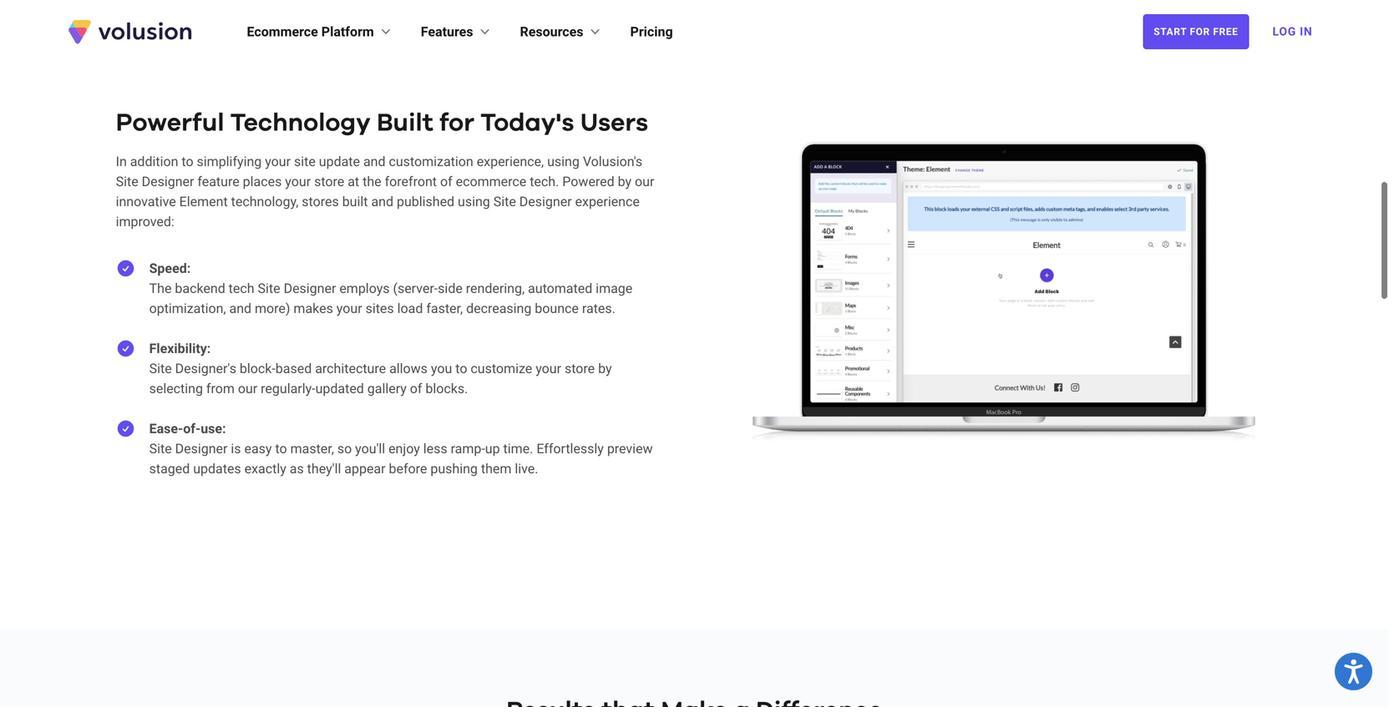 Task type: vqa. For each thing, say whether or not it's contained in the screenshot.
What Can I Expect From Marketing 360®?
no



Task type: locate. For each thing, give the bounding box(es) containing it.
volusion's
[[583, 154, 643, 170]]

load
[[397, 301, 423, 317]]

backend
[[175, 281, 225, 297]]

site up selecting
[[149, 361, 172, 377]]

our
[[635, 174, 654, 190], [238, 381, 257, 397]]

1 vertical spatial and
[[371, 194, 394, 210]]

stores
[[302, 194, 339, 210]]

for
[[1190, 26, 1210, 38]]

of down allows
[[410, 381, 422, 397]]

more)
[[255, 301, 290, 317]]

your
[[265, 154, 291, 170], [285, 174, 311, 190], [337, 301, 362, 317], [536, 361, 561, 377]]

your inside flexibility: site designer's block-based architecture allows you to customize your store by selecting from our regularly-updated gallery of blocks.
[[536, 361, 561, 377]]

ecommerce platform
[[247, 24, 374, 40]]

start for free
[[1154, 26, 1239, 38]]

1 horizontal spatial to
[[275, 441, 287, 457]]

designer
[[142, 174, 194, 190], [519, 194, 572, 210], [284, 281, 336, 297], [175, 441, 228, 457]]

places
[[243, 174, 282, 190]]

users
[[580, 111, 648, 136]]

in
[[116, 154, 127, 170]]

by down volusion's
[[618, 174, 632, 190]]

using down the ecommerce
[[458, 194, 490, 210]]

flexibility: site designer's block-based architecture allows you to customize your store by selecting from our regularly-updated gallery of blocks.
[[149, 341, 612, 397]]

and down the
[[371, 194, 394, 210]]

site down "ease-"
[[149, 441, 172, 457]]

designer up the makes
[[284, 281, 336, 297]]

updated
[[315, 381, 364, 397]]

staged
[[149, 461, 190, 477]]

in
[[1300, 25, 1313, 38]]

0 horizontal spatial of
[[410, 381, 422, 397]]

and down tech in the top of the page
[[229, 301, 252, 317]]

site down the ecommerce
[[494, 194, 516, 210]]

master,
[[290, 441, 334, 457]]

your down the employs
[[337, 301, 362, 317]]

your inside speed: the backend tech site designer employs (server-side rendering, automated image optimization, and more) makes your sites load faster, decreasing bounce rates.
[[337, 301, 362, 317]]

store down rates.
[[565, 361, 595, 377]]

log in
[[1273, 25, 1313, 38]]

1 horizontal spatial using
[[547, 154, 580, 170]]

ease-of-use: site designer is easy to master, so you'll enjoy less ramp-up time. effortlessly preview staged updates exactly as they'll appear before pushing them live.
[[149, 421, 653, 477]]

ecommerce platform button
[[247, 22, 394, 42]]

features
[[421, 24, 473, 40]]

0 vertical spatial by
[[618, 174, 632, 190]]

0 vertical spatial store
[[314, 174, 344, 190]]

built
[[377, 111, 433, 136]]

to right easy
[[275, 441, 287, 457]]

rates.
[[582, 301, 616, 317]]

0 vertical spatial of
[[440, 174, 453, 190]]

you
[[431, 361, 452, 377]]

designer down tech.
[[519, 194, 572, 210]]

our down block-
[[238, 381, 257, 397]]

0 horizontal spatial by
[[598, 361, 612, 377]]

our down volusion's
[[635, 174, 654, 190]]

powerful technology built for today's users
[[116, 111, 648, 136]]

2 vertical spatial to
[[275, 441, 287, 457]]

0 vertical spatial to
[[182, 154, 193, 170]]

designer down of-
[[175, 441, 228, 457]]

0 horizontal spatial our
[[238, 381, 257, 397]]

log
[[1273, 25, 1297, 38]]

employs
[[339, 281, 390, 297]]

1 vertical spatial our
[[238, 381, 257, 397]]

our inside in addition to simplifying your site update and customization experience, using volusion's site designer feature places your store at the forefront of ecommerce tech. powered by our innovative element technology, stores built and published using site designer experience improved:
[[635, 174, 654, 190]]

update
[[319, 154, 360, 170]]

site inside speed: the backend tech site designer employs (server-side rendering, automated image optimization, and more) makes your sites load faster, decreasing bounce rates.
[[258, 281, 280, 297]]

customization
[[389, 154, 473, 170]]

faster,
[[426, 301, 463, 317]]

tech
[[229, 281, 254, 297]]

1 horizontal spatial our
[[635, 174, 654, 190]]

1 horizontal spatial store
[[565, 361, 595, 377]]

ease-
[[149, 421, 183, 437]]

gallery
[[367, 381, 407, 397]]

feature
[[197, 174, 240, 190]]

1 vertical spatial to
[[456, 361, 467, 377]]

to right you
[[456, 361, 467, 377]]

store inside in addition to simplifying your site update and customization experience, using volusion's site designer feature places your store at the forefront of ecommerce tech. powered by our innovative element technology, stores built and published using site designer experience improved:
[[314, 174, 344, 190]]

of down customization
[[440, 174, 453, 190]]

1 vertical spatial using
[[458, 194, 490, 210]]

to right addition
[[182, 154, 193, 170]]

use:
[[201, 421, 226, 437]]

using up tech.
[[547, 154, 580, 170]]

0 horizontal spatial store
[[314, 174, 344, 190]]

experience,
[[477, 154, 544, 170]]

designer inside speed: the backend tech site designer employs (server-side rendering, automated image optimization, and more) makes your sites load faster, decreasing bounce rates.
[[284, 281, 336, 297]]

site inside flexibility: site designer's block-based architecture allows you to customize your store by selecting from our regularly-updated gallery of blocks.
[[149, 361, 172, 377]]

designer down addition
[[142, 174, 194, 190]]

2 horizontal spatial to
[[456, 361, 467, 377]]

ecommerce
[[456, 174, 527, 190]]

pricing
[[630, 24, 673, 40]]

time.
[[503, 441, 533, 457]]

1 horizontal spatial by
[[618, 174, 632, 190]]

site up more)
[[258, 281, 280, 297]]

designer's
[[175, 361, 236, 377]]

exactly
[[244, 461, 286, 477]]

image
[[596, 281, 633, 297]]

less
[[423, 441, 447, 457]]

to
[[182, 154, 193, 170], [456, 361, 467, 377], [275, 441, 287, 457]]

tech.
[[530, 174, 559, 190]]

and
[[363, 154, 386, 170], [371, 194, 394, 210], [229, 301, 252, 317]]

1 horizontal spatial of
[[440, 174, 453, 190]]

ramp-
[[451, 441, 485, 457]]

(server-
[[393, 281, 438, 297]]

your right customize
[[536, 361, 561, 377]]

published
[[397, 194, 455, 210]]

2 vertical spatial and
[[229, 301, 252, 317]]

technology
[[230, 111, 371, 136]]

in addition to simplifying your site update and customization experience, using volusion's site designer feature places your store at the forefront of ecommerce tech. powered by our innovative element technology, stores built and published using site designer experience improved:
[[116, 154, 654, 230]]

site inside ease-of-use: site designer is easy to master, so you'll enjoy less ramp-up time. effortlessly preview staged updates exactly as they'll appear before pushing them live.
[[149, 441, 172, 457]]

is
[[231, 441, 241, 457]]

1 vertical spatial of
[[410, 381, 422, 397]]

built
[[342, 194, 368, 210]]

automated
[[528, 281, 593, 297]]

them
[[481, 461, 512, 477]]

improved:
[[116, 214, 174, 230]]

store up stores
[[314, 174, 344, 190]]

using
[[547, 154, 580, 170], [458, 194, 490, 210]]

addition
[[130, 154, 178, 170]]

by
[[618, 174, 632, 190], [598, 361, 612, 377]]

0 horizontal spatial to
[[182, 154, 193, 170]]

by down rates.
[[598, 361, 612, 377]]

0 horizontal spatial using
[[458, 194, 490, 210]]

and up the
[[363, 154, 386, 170]]

0 vertical spatial our
[[635, 174, 654, 190]]

start
[[1154, 26, 1187, 38]]

1 vertical spatial store
[[565, 361, 595, 377]]

1 vertical spatial by
[[598, 361, 612, 377]]

store
[[314, 174, 344, 190], [565, 361, 595, 377]]

you'll
[[355, 441, 385, 457]]



Task type: describe. For each thing, give the bounding box(es) containing it.
enjoy
[[389, 441, 420, 457]]

powered
[[562, 174, 615, 190]]

updates
[[193, 461, 241, 477]]

the
[[149, 281, 172, 297]]

easy
[[244, 441, 272, 457]]

resources
[[520, 24, 584, 40]]

open accessibe: accessibility options, statement and help image
[[1345, 660, 1363, 684]]

by inside flexibility: site designer's block-based architecture allows you to customize your store by selecting from our regularly-updated gallery of blocks.
[[598, 361, 612, 377]]

start for free link
[[1143, 14, 1249, 49]]

side
[[438, 281, 463, 297]]

regularly-
[[261, 381, 315, 397]]

resources button
[[520, 22, 604, 42]]

to inside flexibility: site designer's block-based architecture allows you to customize your store by selecting from our regularly-updated gallery of blocks.
[[456, 361, 467, 377]]

based
[[276, 361, 312, 377]]

up
[[485, 441, 500, 457]]

before
[[389, 461, 427, 477]]

selecting
[[149, 381, 203, 397]]

of-
[[183, 421, 201, 437]]

makes
[[294, 301, 333, 317]]

customize
[[471, 361, 532, 377]]

sites
[[366, 301, 394, 317]]

innovative
[[116, 194, 176, 210]]

for
[[439, 111, 475, 136]]

today's
[[481, 111, 574, 136]]

to inside in addition to simplifying your site update and customization experience, using volusion's site designer feature places your store at the forefront of ecommerce tech. powered by our innovative element technology, stores built and published using site designer experience improved:
[[182, 154, 193, 170]]

pushing
[[431, 461, 478, 477]]

0 vertical spatial and
[[363, 154, 386, 170]]

designer inside ease-of-use: site designer is easy to master, so you'll enjoy less ramp-up time. effortlessly preview staged updates exactly as they'll appear before pushing them live.
[[175, 441, 228, 457]]

preview
[[607, 441, 653, 457]]

of inside in addition to simplifying your site update and customization experience, using volusion's site designer feature places your store at the forefront of ecommerce tech. powered by our innovative element technology, stores built and published using site designer experience improved:
[[440, 174, 453, 190]]

speed:
[[149, 261, 191, 277]]

ecommerce
[[247, 24, 318, 40]]

optimization,
[[149, 301, 226, 317]]

at
[[348, 174, 359, 190]]

from
[[206, 381, 235, 397]]

features button
[[421, 22, 493, 42]]

so
[[337, 441, 352, 457]]

block-
[[240, 361, 276, 377]]

powerful
[[116, 111, 224, 136]]

your up the places
[[265, 154, 291, 170]]

flexibility:
[[149, 341, 211, 357]]

of inside flexibility: site designer's block-based architecture allows you to customize your store by selecting from our regularly-updated gallery of blocks.
[[410, 381, 422, 397]]

site
[[294, 154, 316, 170]]

decreasing
[[466, 301, 532, 317]]

appear
[[344, 461, 386, 477]]

technology,
[[231, 194, 299, 210]]

simplifying
[[197, 154, 262, 170]]

your down "site"
[[285, 174, 311, 190]]

rendering,
[[466, 281, 525, 297]]

as
[[290, 461, 304, 477]]

our inside flexibility: site designer's block-based architecture allows you to customize your store by selecting from our regularly-updated gallery of blocks.
[[238, 381, 257, 397]]

site down in
[[116, 174, 138, 190]]

forefront
[[385, 174, 437, 190]]

pricing link
[[630, 22, 673, 42]]

allows
[[389, 361, 428, 377]]

speed: the backend tech site designer employs (server-side rendering, automated image optimization, and more) makes your sites load faster, decreasing bounce rates.
[[149, 261, 633, 317]]

platform
[[321, 24, 374, 40]]

blocks.
[[426, 381, 468, 397]]

experience
[[575, 194, 640, 210]]

0 vertical spatial using
[[547, 154, 580, 170]]

and inside speed: the backend tech site designer employs (server-side rendering, automated image optimization, and more) makes your sites load faster, decreasing bounce rates.
[[229, 301, 252, 317]]

by inside in addition to simplifying your site update and customization experience, using volusion's site designer feature places your store at the forefront of ecommerce tech. powered by our innovative element technology, stores built and published using site designer experience improved:
[[618, 174, 632, 190]]

free
[[1213, 26, 1239, 38]]

live.
[[515, 461, 538, 477]]

to inside ease-of-use: site designer is easy to master, so you'll enjoy less ramp-up time. effortlessly preview staged updates exactly as they'll appear before pushing them live.
[[275, 441, 287, 457]]

architecture
[[315, 361, 386, 377]]

bounce
[[535, 301, 579, 317]]

they'll
[[307, 461, 341, 477]]

store inside flexibility: site designer's block-based architecture allows you to customize your store by selecting from our regularly-updated gallery of blocks.
[[565, 361, 595, 377]]



